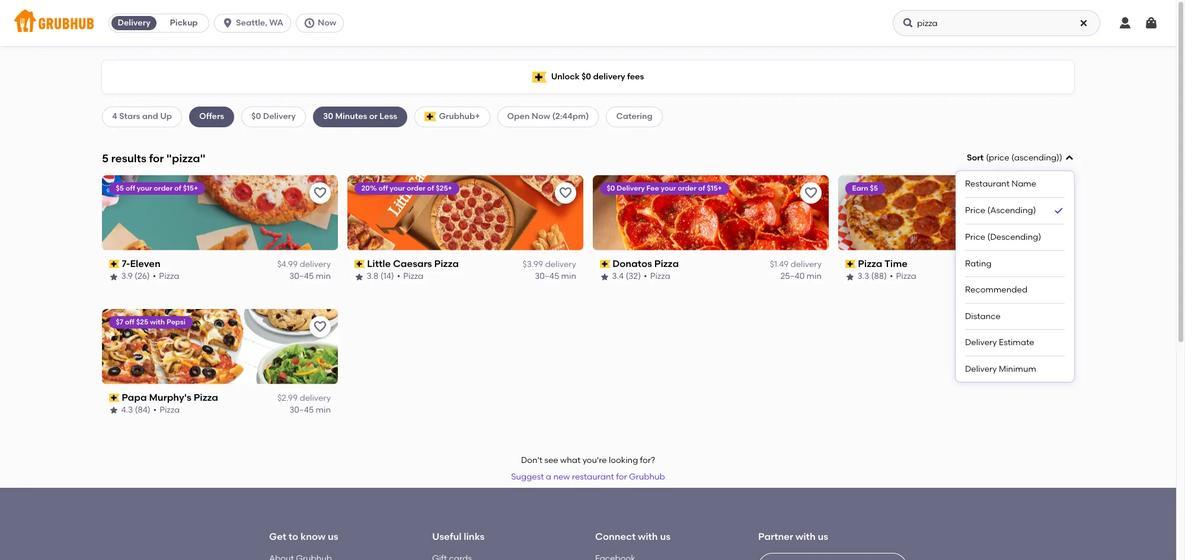 Task type: describe. For each thing, give the bounding box(es) containing it.
delivery for donatos pizza
[[791, 260, 822, 270]]

delivery left fees
[[593, 72, 625, 82]]

suggest
[[511, 473, 544, 483]]

donatos pizza
[[613, 258, 679, 270]]

us for partner with us
[[818, 532, 828, 543]]

delivery left 30
[[263, 112, 296, 122]]

price
[[989, 153, 1009, 163]]

save this restaurant image for donatos pizza
[[804, 186, 818, 200]]

subscription pass image for little caesars pizza
[[355, 260, 365, 269]]

5 results for "pizza"
[[102, 152, 205, 165]]

30 minutes or less
[[323, 112, 397, 122]]

partner
[[758, 532, 793, 543]]

20%
[[362, 184, 377, 193]]

3.8
[[367, 272, 379, 282]]

1 us from the left
[[328, 532, 338, 543]]

little caesars pizza
[[367, 258, 459, 270]]

papa murphy's pizza
[[122, 392, 218, 404]]

2 $5 from the left
[[870, 184, 878, 193]]

pizza right (26)
[[159, 272, 180, 282]]

now button
[[296, 14, 349, 33]]

delivery left fee
[[617, 184, 645, 193]]

• pizza for $2.99 delivery
[[154, 406, 180, 416]]

none field inside 5 results for "pizza" main content
[[956, 152, 1074, 383]]

30–45 for papa murphy's pizza
[[289, 406, 314, 416]]

30–45 min for papa murphy's pizza
[[289, 406, 331, 416]]

you're
[[583, 456, 607, 466]]

$1.49
[[770, 260, 789, 270]]

unlock $0 delivery fees
[[551, 72, 644, 82]]

delivery estimate
[[965, 338, 1034, 348]]

subscription pass image for papa murphy's pizza
[[109, 394, 120, 403]]

us for connect with us
[[660, 532, 671, 543]]

4.3
[[122, 406, 133, 416]]

murphy's
[[149, 392, 192, 404]]

(ascending)
[[987, 206, 1036, 216]]

• for pizza
[[890, 272, 893, 282]]

1 $5 from the left
[[116, 184, 124, 193]]

• for $1.49
[[644, 272, 648, 282]]

7-
[[122, 258, 130, 270]]

$0 for $0 delivery fee your order of $15+
[[607, 184, 615, 193]]

looking
[[609, 456, 638, 466]]

(88)
[[872, 272, 887, 282]]

5
[[102, 152, 109, 165]]

order for caesars
[[407, 184, 426, 193]]

restaurant
[[965, 179, 1010, 189]]

rating
[[965, 259, 992, 269]]

delivery for 7-eleven
[[300, 260, 331, 270]]

fee
[[647, 184, 659, 193]]

price (ascending)
[[965, 206, 1036, 216]]

25–40 for delivery
[[781, 272, 805, 282]]

3.4
[[612, 272, 624, 282]]

pickup button
[[159, 14, 209, 33]]

connect with us
[[595, 532, 671, 543]]

main navigation navigation
[[0, 0, 1176, 46]]

pizza time link
[[845, 258, 1067, 271]]

name
[[1012, 179, 1036, 189]]

connect
[[595, 532, 636, 543]]

save this restaurant button for $2.99 delivery
[[309, 316, 331, 338]]

eleven
[[130, 258, 161, 270]]

25–40 for time
[[1026, 272, 1050, 282]]

$2.99
[[277, 394, 298, 404]]

3.3
[[858, 272, 870, 282]]

grubhub plus flag logo image for grubhub+
[[425, 112, 437, 122]]

delivery for delivery minimum
[[965, 365, 997, 375]]

20% off your order of $25+
[[362, 184, 453, 193]]

(26)
[[135, 272, 150, 282]]

new
[[553, 473, 570, 483]]

)
[[1060, 153, 1062, 163]]

off for little
[[379, 184, 388, 193]]

svg image for seattle, wa
[[222, 17, 234, 29]]

results
[[111, 152, 146, 165]]

little caesars pizza logo image
[[347, 175, 583, 251]]

of for eleven
[[175, 184, 182, 193]]

save this restaurant button for $1.49 delivery
[[800, 182, 822, 204]]

seattle,
[[236, 18, 267, 28]]

3.4 (32)
[[612, 272, 641, 282]]

restaurant
[[572, 473, 614, 483]]

save this restaurant button for $3.99 delivery
[[555, 182, 576, 204]]

useful links
[[432, 532, 485, 543]]

order for eleven
[[154, 184, 173, 193]]

pizza down little caesars pizza
[[404, 272, 424, 282]]

wa
[[269, 18, 283, 28]]

2 horizontal spatial svg image
[[1144, 16, 1159, 30]]

$4.99
[[277, 260, 298, 270]]

• pizza for $3.99 delivery
[[397, 272, 424, 282]]

earn
[[853, 184, 869, 193]]

subscription pass image for donatos pizza
[[600, 260, 610, 269]]

caesars
[[393, 258, 432, 270]]

3.9 (26)
[[122, 272, 150, 282]]

your for caesars
[[390, 184, 405, 193]]

(84)
[[135, 406, 151, 416]]

get
[[269, 532, 286, 543]]

star icon image for $2.99 delivery
[[109, 406, 119, 416]]

svg image inside "field"
[[1065, 154, 1074, 163]]

30–45 for 7-eleven
[[289, 272, 314, 282]]

what
[[560, 456, 581, 466]]

$3.99
[[523, 260, 543, 270]]

4 stars and up
[[112, 112, 172, 122]]

partner with us
[[758, 532, 828, 543]]

minimum
[[999, 365, 1036, 375]]

donatos pizza logo image
[[593, 175, 829, 251]]

distance
[[965, 312, 1001, 322]]

pizza time logo image
[[838, 175, 1074, 251]]

pepsi
[[167, 318, 186, 326]]

pizza right caesars
[[435, 258, 459, 270]]

time
[[885, 258, 908, 270]]

with for connect with us
[[638, 532, 658, 543]]

up
[[160, 112, 172, 122]]

$5 off your order of $15+
[[116, 184, 198, 193]]

1 $15+ from the left
[[183, 184, 198, 193]]

$7 off $25 with pepsi
[[116, 318, 186, 326]]

save this restaurant image for pizza time
[[1049, 186, 1064, 200]]

$0 for $0 delivery
[[251, 112, 261, 122]]

1 horizontal spatial $0
[[582, 72, 591, 82]]

see
[[544, 456, 558, 466]]



Task type: locate. For each thing, give the bounding box(es) containing it.
1 vertical spatial now
[[532, 112, 550, 122]]

save this restaurant image for $4.99 delivery
[[313, 186, 327, 200]]

2 us from the left
[[660, 532, 671, 543]]

$0 left fee
[[607, 184, 615, 193]]

30–45 min
[[289, 272, 331, 282], [535, 272, 576, 282], [289, 406, 331, 416]]

with right $25
[[150, 318, 165, 326]]

4
[[112, 112, 117, 122]]

off down results
[[126, 184, 135, 193]]

$2.99 delivery
[[277, 394, 331, 404]]

us right know
[[328, 532, 338, 543]]

2 of from the left
[[428, 184, 435, 193]]

list box inside "field"
[[965, 172, 1065, 383]]

delivery right $1.49
[[791, 260, 822, 270]]

papa murphy's pizza logo image
[[102, 309, 338, 385]]

0 horizontal spatial save this restaurant image
[[313, 320, 327, 334]]

or
[[369, 112, 378, 122]]

(descending)
[[987, 232, 1041, 242]]

• pizza down the donatos pizza
[[644, 272, 671, 282]]

0 vertical spatial now
[[318, 18, 336, 28]]

order right fee
[[678, 184, 697, 193]]

25–40 up recommended
[[1026, 272, 1050, 282]]

star icon image left 3.3
[[845, 272, 855, 282]]

now right wa
[[318, 18, 336, 28]]

• right (84)
[[154, 406, 157, 416]]

2 vertical spatial $0
[[607, 184, 615, 193]]

sort
[[967, 153, 984, 163]]

(14)
[[381, 272, 394, 282]]

min for $4.99 delivery
[[316, 272, 331, 282]]

1 vertical spatial save this restaurant image
[[313, 320, 327, 334]]

7-eleven
[[122, 258, 161, 270]]

delivery right '$4.99'
[[300, 260, 331, 270]]

subscription pass image for 7-eleven
[[109, 260, 120, 269]]

2 horizontal spatial order
[[678, 184, 697, 193]]

7-eleven logo image
[[102, 175, 338, 251]]

pizza time
[[858, 258, 908, 270]]

save this restaurant image
[[804, 186, 818, 200], [313, 320, 327, 334]]

pizza down papa murphy's pizza
[[160, 406, 180, 416]]

$1.49 delivery
[[770, 260, 822, 270]]

0 horizontal spatial subscription pass image
[[355, 260, 365, 269]]

• pizza down papa murphy's pizza
[[154, 406, 180, 416]]

• right (26)
[[153, 272, 156, 282]]

subscription pass image left pizza time
[[845, 260, 856, 269]]

1 horizontal spatial svg image
[[304, 17, 315, 29]]

0 horizontal spatial your
[[137, 184, 152, 193]]

0 horizontal spatial for
[[149, 152, 164, 165]]

grubhub
[[629, 473, 665, 483]]

2 subscription pass image from the left
[[600, 260, 610, 269]]

• right the (14)
[[397, 272, 401, 282]]

star icon image left 3.8
[[355, 272, 364, 282]]

1 order from the left
[[154, 184, 173, 193]]

pickup
[[170, 18, 198, 28]]

star icon image for $3.99 delivery
[[355, 272, 364, 282]]

0 horizontal spatial grubhub plus flag logo image
[[425, 112, 437, 122]]

2 horizontal spatial of
[[699, 184, 706, 193]]

little
[[367, 258, 391, 270]]

list box
[[965, 172, 1065, 383]]

2 price from the top
[[965, 232, 986, 242]]

• for $3.99
[[397, 272, 401, 282]]

$0 right unlock
[[582, 72, 591, 82]]

(ascending)
[[1011, 153, 1060, 163]]

subscription pass image
[[109, 260, 120, 269], [845, 260, 856, 269], [109, 394, 120, 403]]

with for partner with us
[[796, 532, 816, 543]]

suggest a new restaurant for grubhub
[[511, 473, 665, 483]]

1 25–40 min from the left
[[781, 272, 822, 282]]

svg image
[[1144, 16, 1159, 30], [222, 17, 234, 29], [304, 17, 315, 29]]

0 vertical spatial for
[[149, 152, 164, 165]]

delivery for little caesars pizza
[[545, 260, 576, 270]]

30–45 min for 7-eleven
[[289, 272, 331, 282]]

$0 delivery
[[251, 112, 296, 122]]

2 horizontal spatial with
[[796, 532, 816, 543]]

1 vertical spatial $0
[[251, 112, 261, 122]]

4.3 (84)
[[122, 406, 151, 416]]

2 save this restaurant image from the left
[[559, 186, 573, 200]]

$25
[[137, 318, 149, 326]]

us right connect on the bottom right
[[660, 532, 671, 543]]

delivery minimum
[[965, 365, 1036, 375]]

0 horizontal spatial svg image
[[222, 17, 234, 29]]

donatos
[[613, 258, 652, 270]]

1 save this restaurant image from the left
[[313, 186, 327, 200]]

30–45 down $3.99 delivery
[[535, 272, 559, 282]]

delivery
[[593, 72, 625, 82], [300, 260, 331, 270], [545, 260, 576, 270], [791, 260, 822, 270], [300, 394, 331, 404]]

$7
[[116, 318, 124, 326]]

• for $4.99
[[153, 272, 156, 282]]

0 horizontal spatial $15+
[[183, 184, 198, 193]]

subscription pass image left papa
[[109, 394, 120, 403]]

•
[[153, 272, 156, 282], [397, 272, 401, 282], [644, 272, 648, 282], [890, 272, 893, 282], [154, 406, 157, 416]]

25–40 min for time
[[1026, 272, 1067, 282]]

1 horizontal spatial for
[[616, 473, 627, 483]]

for
[[149, 152, 164, 165], [616, 473, 627, 483]]

open
[[507, 112, 530, 122]]

pizza right the murphy's
[[194, 392, 218, 404]]

delivery for papa murphy's pizza
[[300, 394, 331, 404]]

2 horizontal spatial us
[[818, 532, 828, 543]]

seattle, wa
[[236, 18, 283, 28]]

off right 20%
[[379, 184, 388, 193]]

• pizza down 'time'
[[890, 272, 917, 282]]

of down "pizza"
[[175, 184, 182, 193]]

subscription pass image for pizza time
[[845, 260, 856, 269]]

save this restaurant image
[[313, 186, 327, 200], [559, 186, 573, 200], [1049, 186, 1064, 200]]

with right 'partner'
[[796, 532, 816, 543]]

0 horizontal spatial of
[[175, 184, 182, 193]]

30–45 min for little caesars pizza
[[535, 272, 576, 282]]

price inside option
[[965, 206, 986, 216]]

off for 7-
[[126, 184, 135, 193]]

2 25–40 min from the left
[[1026, 272, 1067, 282]]

0 horizontal spatial with
[[150, 318, 165, 326]]

grubhub plus flag logo image for unlock $0 delivery fees
[[532, 71, 546, 83]]

$5 right earn
[[870, 184, 878, 193]]

pizza up 3.3 (88)
[[858, 258, 883, 270]]

delivery down delivery estimate
[[965, 365, 997, 375]]

• pizza for pizza time
[[890, 272, 917, 282]]

order down 5 results for "pizza"
[[154, 184, 173, 193]]

price (ascending) option
[[965, 198, 1065, 225]]

none field containing sort
[[956, 152, 1074, 383]]

grubhub+
[[439, 112, 480, 122]]

save this restaurant button for $4.99 delivery
[[309, 182, 331, 204]]

subscription pass image left 7- on the left
[[109, 260, 120, 269]]

1 horizontal spatial with
[[638, 532, 658, 543]]

svg image for now
[[304, 17, 315, 29]]

now right open
[[532, 112, 550, 122]]

price for price (descending)
[[965, 232, 986, 242]]

subscription pass image left the donatos
[[600, 260, 610, 269]]

earn $5
[[853, 184, 878, 193]]

0 horizontal spatial $0
[[251, 112, 261, 122]]

price down restaurant
[[965, 206, 986, 216]]

catering
[[616, 112, 653, 122]]

svg image
[[1118, 16, 1132, 30], [902, 17, 914, 29], [1079, 18, 1089, 28], [1065, 154, 1074, 163]]

1 25–40 from the left
[[781, 272, 805, 282]]

min for pizza time
[[1052, 272, 1067, 282]]

delivery for delivery estimate
[[965, 338, 997, 348]]

grubhub plus flag logo image left "grubhub+" at the top of the page
[[425, 112, 437, 122]]

1 horizontal spatial $5
[[870, 184, 878, 193]]

0 horizontal spatial save this restaurant image
[[313, 186, 327, 200]]

now inside button
[[318, 18, 336, 28]]

know
[[301, 532, 326, 543]]

1 horizontal spatial save this restaurant image
[[559, 186, 573, 200]]

3.8 (14)
[[367, 272, 394, 282]]

price for price (ascending)
[[965, 206, 986, 216]]

1 horizontal spatial 25–40
[[1026, 272, 1050, 282]]

30–45 for little caesars pizza
[[535, 272, 559, 282]]

1 price from the top
[[965, 206, 986, 216]]

pizza down the donatos pizza
[[650, 272, 671, 282]]

3 us from the left
[[818, 532, 828, 543]]

3 of from the left
[[699, 184, 706, 193]]

3.9
[[122, 272, 133, 282]]

star icon image for $1.49 delivery
[[600, 272, 609, 282]]

0 horizontal spatial 25–40
[[781, 272, 805, 282]]

useful
[[432, 532, 462, 543]]

pizza down 'time'
[[896, 272, 917, 282]]

1 vertical spatial for
[[616, 473, 627, 483]]

1 vertical spatial grubhub plus flag logo image
[[425, 112, 437, 122]]

price (descending)
[[965, 232, 1041, 242]]

• pizza for $1.49 delivery
[[644, 272, 671, 282]]

• for $2.99
[[154, 406, 157, 416]]

delivery left pickup
[[118, 18, 150, 28]]

3 your from the left
[[661, 184, 676, 193]]

1 vertical spatial price
[[965, 232, 986, 242]]

min
[[316, 272, 331, 282], [561, 272, 576, 282], [807, 272, 822, 282], [1052, 272, 1067, 282], [316, 406, 331, 416]]

$5 down results
[[116, 184, 124, 193]]

for right results
[[149, 152, 164, 165]]

2 horizontal spatial save this restaurant image
[[1049, 186, 1064, 200]]

your for eleven
[[137, 184, 152, 193]]

2 order from the left
[[407, 184, 426, 193]]

$25+
[[436, 184, 453, 193]]

order
[[154, 184, 173, 193], [407, 184, 426, 193], [678, 184, 697, 193]]

(2:44pm)
[[552, 112, 589, 122]]

30–45 min down "$4.99 delivery"
[[289, 272, 331, 282]]

30–45
[[289, 272, 314, 282], [535, 272, 559, 282], [289, 406, 314, 416]]

papa
[[122, 392, 147, 404]]

0 horizontal spatial $5
[[116, 184, 124, 193]]

your down 5 results for "pizza"
[[137, 184, 152, 193]]

delivery right $2.99
[[300, 394, 331, 404]]

$3.99 delivery
[[523, 260, 576, 270]]

0 horizontal spatial order
[[154, 184, 173, 193]]

1 horizontal spatial subscription pass image
[[600, 260, 610, 269]]

0 vertical spatial grubhub plus flag logo image
[[532, 71, 546, 83]]

star icon image left 4.3
[[109, 406, 119, 416]]

1 horizontal spatial us
[[660, 532, 671, 543]]

• right (88)
[[890, 272, 893, 282]]

grubhub plus flag logo image
[[532, 71, 546, 83], [425, 112, 437, 122]]

25–40 min down (descending) in the right top of the page
[[1026, 272, 1067, 282]]

fees
[[627, 72, 644, 82]]

save this restaurant button for pizza time
[[1046, 182, 1067, 204]]

• pizza for $4.99 delivery
[[153, 272, 180, 282]]

1 your from the left
[[137, 184, 152, 193]]

5 results for "pizza" main content
[[0, 46, 1176, 561]]

0 horizontal spatial us
[[328, 532, 338, 543]]

for down looking
[[616, 473, 627, 483]]

your right 20%
[[390, 184, 405, 193]]

(32)
[[626, 272, 641, 282]]

3 order from the left
[[678, 184, 697, 193]]

don't
[[521, 456, 542, 466]]

pizza inside pizza time link
[[858, 258, 883, 270]]

delivery right $3.99
[[545, 260, 576, 270]]

2 25–40 from the left
[[1026, 272, 1050, 282]]

1 horizontal spatial order
[[407, 184, 426, 193]]

"pizza"
[[167, 152, 205, 165]]

25–40 min for delivery
[[781, 272, 822, 282]]

delivery inside button
[[118, 18, 150, 28]]

subscription pass image left little
[[355, 260, 365, 269]]

grubhub plus flag logo image left unlock
[[532, 71, 546, 83]]

30
[[323, 112, 333, 122]]

check icon image
[[1053, 205, 1065, 217]]

your right fee
[[661, 184, 676, 193]]

star icon image for $4.99 delivery
[[109, 272, 119, 282]]

• right (32)
[[644, 272, 648, 282]]

of left $25+
[[428, 184, 435, 193]]

2 horizontal spatial your
[[661, 184, 676, 193]]

delivery for delivery
[[118, 18, 150, 28]]

$0 delivery fee your order of $15+
[[607, 184, 722, 193]]

1 horizontal spatial of
[[428, 184, 435, 193]]

star icon image for pizza time
[[845, 272, 855, 282]]

min for $2.99 delivery
[[316, 406, 331, 416]]

list box containing restaurant name
[[965, 172, 1065, 383]]

don't see what you're looking for?
[[521, 456, 655, 466]]

save this restaurant image for papa murphy's pizza
[[313, 320, 327, 334]]

2 $15+ from the left
[[707, 184, 722, 193]]

(
[[986, 153, 989, 163]]

25–40
[[781, 272, 805, 282], [1026, 272, 1050, 282]]

delivery button
[[109, 14, 159, 33]]

Search for food, convenience, alcohol... search field
[[893, 10, 1100, 36]]

25–40 down $1.49 delivery
[[781, 272, 805, 282]]

30–45 down "$4.99 delivery"
[[289, 272, 314, 282]]

off right $7
[[125, 318, 135, 326]]

for inside button
[[616, 473, 627, 483]]

0 vertical spatial $0
[[582, 72, 591, 82]]

30–45 min down $2.99 delivery
[[289, 406, 331, 416]]

us right 'partner'
[[818, 532, 828, 543]]

1 of from the left
[[175, 184, 182, 193]]

sort ( price (ascending) )
[[967, 153, 1062, 163]]

offers
[[199, 112, 224, 122]]

30–45 down $2.99 delivery
[[289, 406, 314, 416]]

svg image inside seattle, wa button
[[222, 17, 234, 29]]

delivery down distance
[[965, 338, 997, 348]]

off for papa
[[125, 318, 135, 326]]

restaurant name
[[965, 179, 1036, 189]]

unlock
[[551, 72, 580, 82]]

delivery
[[118, 18, 150, 28], [263, 112, 296, 122], [617, 184, 645, 193], [965, 338, 997, 348], [965, 365, 997, 375]]

1 horizontal spatial 25–40 min
[[1026, 272, 1067, 282]]

save this restaurant image for $3.99 delivery
[[559, 186, 573, 200]]

subscription pass image
[[355, 260, 365, 269], [600, 260, 610, 269]]

less
[[380, 112, 397, 122]]

pizza
[[435, 258, 459, 270], [655, 258, 679, 270], [858, 258, 883, 270], [159, 272, 180, 282], [404, 272, 424, 282], [650, 272, 671, 282], [896, 272, 917, 282], [194, 392, 218, 404], [160, 406, 180, 416]]

2 your from the left
[[390, 184, 405, 193]]

• pizza right (26)
[[153, 272, 180, 282]]

• pizza down caesars
[[397, 272, 424, 282]]

stars
[[119, 112, 140, 122]]

1 subscription pass image from the left
[[355, 260, 365, 269]]

1 horizontal spatial save this restaurant image
[[804, 186, 818, 200]]

subscription pass image inside pizza time link
[[845, 260, 856, 269]]

now inside 5 results for "pizza" main content
[[532, 112, 550, 122]]

None field
[[956, 152, 1074, 383]]

open now (2:44pm)
[[507, 112, 589, 122]]

$5
[[116, 184, 124, 193], [870, 184, 878, 193]]

$0 right offers
[[251, 112, 261, 122]]

3.3 (88)
[[858, 272, 887, 282]]

with right connect on the bottom right
[[638, 532, 658, 543]]

and
[[142, 112, 158, 122]]

order left $25+
[[407, 184, 426, 193]]

star icon image left 3.4
[[600, 272, 609, 282]]

svg image inside now button
[[304, 17, 315, 29]]

star icon image
[[109, 272, 119, 282], [355, 272, 364, 282], [600, 272, 609, 282], [845, 272, 855, 282], [109, 406, 119, 416]]

min for $3.99 delivery
[[561, 272, 576, 282]]

2 horizontal spatial $0
[[607, 184, 615, 193]]

0 horizontal spatial 25–40 min
[[781, 272, 822, 282]]

1 horizontal spatial grubhub plus flag logo image
[[532, 71, 546, 83]]

25–40 min down $1.49 delivery
[[781, 272, 822, 282]]

price up rating
[[965, 232, 986, 242]]

of for caesars
[[428, 184, 435, 193]]

minutes
[[335, 112, 367, 122]]

star icon image left "3.9"
[[109, 272, 119, 282]]

pizza right the donatos
[[655, 258, 679, 270]]

min for $1.49 delivery
[[807, 272, 822, 282]]

1 horizontal spatial your
[[390, 184, 405, 193]]

1 horizontal spatial now
[[532, 112, 550, 122]]

with
[[150, 318, 165, 326], [638, 532, 658, 543], [796, 532, 816, 543]]

off
[[126, 184, 135, 193], [379, 184, 388, 193], [125, 318, 135, 326]]

of right fee
[[699, 184, 706, 193]]

get to know us
[[269, 532, 338, 543]]

0 vertical spatial price
[[965, 206, 986, 216]]

1 horizontal spatial $15+
[[707, 184, 722, 193]]

30–45 min down $3.99 delivery
[[535, 272, 576, 282]]

3 save this restaurant image from the left
[[1049, 186, 1064, 200]]

for?
[[640, 456, 655, 466]]

links
[[464, 532, 485, 543]]

0 horizontal spatial now
[[318, 18, 336, 28]]

0 vertical spatial save this restaurant image
[[804, 186, 818, 200]]

estimate
[[999, 338, 1034, 348]]



Task type: vqa. For each thing, say whether or not it's contained in the screenshot.
Good food
no



